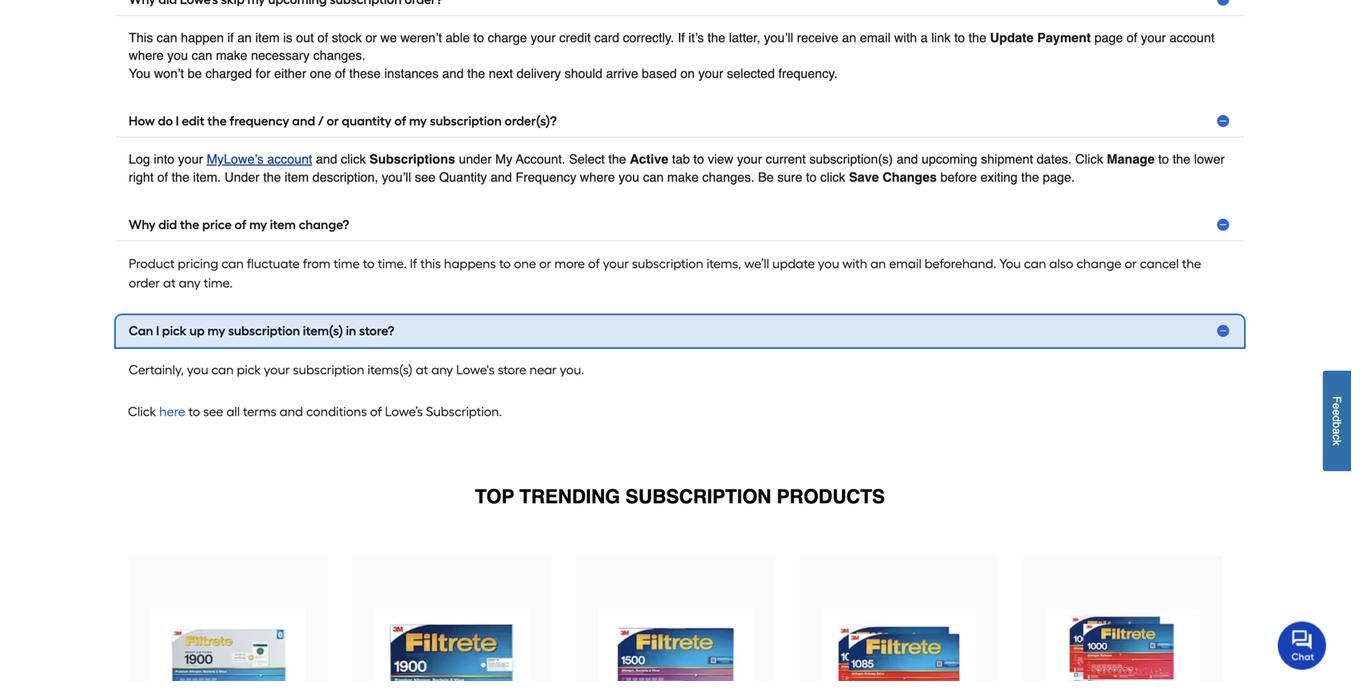Task type: vqa. For each thing, say whether or not it's contained in the screenshot.
the 'can' inside page of your account where you can make necessary changes.
yes



Task type: locate. For each thing, give the bounding box(es) containing it.
0 horizontal spatial where
[[129, 48, 164, 63]]

0 vertical spatial if
[[678, 30, 685, 45]]

1 vertical spatial make
[[667, 170, 699, 185]]

how do i edit the frequency and / or quantity of my subscription order(s)?
[[129, 113, 557, 129]]

can inside page of your account where you can make necessary changes.
[[192, 48, 212, 63]]

account inside page of your account where you can make necessary changes.
[[1170, 30, 1215, 45]]

if
[[678, 30, 685, 45], [410, 256, 417, 271]]

for
[[256, 66, 271, 81]]

make down tab
[[667, 170, 699, 185]]

you'll inside 'to the lower right of the item. under the item description, you'll see quantity and frequency where you can make changes. be sure to click'
[[382, 170, 411, 185]]

minus filled image inside how do i edit the frequency and / or quantity of my subscription order(s)? button
[[1215, 113, 1232, 129]]

1 horizontal spatial an
[[842, 30, 856, 45]]

account
[[1170, 30, 1215, 45], [267, 152, 312, 166]]

1 horizontal spatial one
[[514, 256, 536, 271]]

1 vertical spatial see
[[203, 404, 223, 419]]

0 horizontal spatial i
[[156, 323, 159, 338]]

1 horizontal spatial you'll
[[764, 30, 794, 45]]

1 horizontal spatial you
[[1000, 256, 1021, 271]]

or left cancel at the top right of the page
[[1125, 256, 1137, 271]]

see inside 'to the lower right of the item. under the item description, you'll see quantity and frequency where you can make changes. be sure to click'
[[415, 170, 436, 185]]

1 vertical spatial you
[[1000, 256, 1021, 271]]

can down active
[[643, 170, 664, 185]]

0 horizontal spatial at
[[163, 275, 176, 291]]

click
[[341, 152, 366, 166], [820, 170, 846, 185]]

0 vertical spatial account
[[1170, 30, 1215, 45]]

all
[[226, 404, 240, 419]]

and inside 'to the lower right of the item. under the item description, you'll see quantity and frequency where you can make changes. be sure to click'
[[491, 170, 512, 185]]

pick
[[162, 323, 187, 338], [237, 362, 261, 377]]

3 minus filled image from the top
[[1215, 217, 1232, 233]]

0 vertical spatial email
[[860, 30, 891, 45]]

item left "is"
[[255, 30, 280, 45]]

0 horizontal spatial click
[[341, 152, 366, 166]]

e up b
[[1331, 410, 1344, 416]]

1 vertical spatial you'll
[[382, 170, 411, 185]]

of right page
[[1127, 30, 1138, 45]]

0 horizontal spatial pick
[[162, 323, 187, 338]]

1 vertical spatial item
[[285, 170, 309, 185]]

shipment
[[981, 152, 1033, 166]]

if inside the product pricing can fluctuate from time to time. if this happens to one or more of your subscription items, we'll update you with an email beforehand. you can also change or cancel the order at any time.
[[410, 256, 417, 271]]

my right 'price'
[[249, 217, 267, 232]]

minus filled image inside can i pick up my subscription item(s) in store? button
[[1215, 323, 1232, 339]]

your right page
[[1141, 30, 1166, 45]]

0 vertical spatial where
[[129, 48, 164, 63]]

of inside 'to the lower right of the item. under the item description, you'll see quantity and frequency where you can make changes. be sure to click'
[[157, 170, 168, 185]]

0 horizontal spatial make
[[216, 48, 247, 63]]

frequency.
[[779, 66, 838, 81]]

pick inside can i pick up my subscription item(s) in store? button
[[162, 323, 187, 338]]

1 vertical spatial if
[[410, 256, 417, 271]]

a
[[921, 30, 928, 45], [1331, 428, 1344, 435]]

pick down can i pick up my subscription item(s) in store?
[[237, 362, 261, 377]]

click right dates. at the right top of page
[[1076, 152, 1104, 166]]

0 horizontal spatial changes.
[[313, 48, 366, 63]]

can i pick up my subscription item(s) in store? button
[[116, 315, 1244, 347]]

how
[[129, 113, 155, 129]]

minus filled image inside why did the price of my item change? button
[[1215, 217, 1232, 233]]

your up 'item.'
[[178, 152, 203, 166]]

item inside button
[[270, 217, 296, 232]]

the right select
[[608, 152, 626, 166]]

you won't be charged for either one of these instances and the next delivery should arrive based on your selected frequency.
[[129, 66, 838, 81]]

of left these
[[335, 66, 346, 81]]

1 e from the top
[[1331, 403, 1344, 410]]

why did the price of my item change?
[[129, 217, 349, 232]]

item up fluctuate
[[270, 217, 296, 232]]

of inside page of your account where you can make necessary changes.
[[1127, 30, 1138, 45]]

an
[[237, 30, 252, 45], [842, 30, 856, 45], [871, 256, 886, 271]]

save changes before exiting the page.
[[849, 170, 1075, 185]]

of right quantity
[[394, 113, 406, 129]]

subscription down item(s)
[[293, 362, 364, 377]]

0 horizontal spatial see
[[203, 404, 223, 419]]

make inside 'to the lower right of the item. under the item description, you'll see quantity and frequency where you can make changes. be sure to click'
[[667, 170, 699, 185]]

you up won't
[[167, 48, 188, 63]]

one
[[310, 66, 331, 81], [514, 256, 536, 271]]

i right the can
[[156, 323, 159, 338]]

stock
[[332, 30, 362, 45]]

1 vertical spatial changes.
[[702, 170, 755, 185]]

at inside the product pricing can fluctuate from time to time. if this happens to one or more of your subscription items, we'll update you with an email beforehand. you can also change or cancel the order at any time.
[[163, 275, 176, 291]]

0 vertical spatial see
[[415, 170, 436, 185]]

1 minus filled image from the top
[[1215, 0, 1232, 7]]

based
[[642, 66, 677, 81]]

email right receive
[[860, 30, 891, 45]]

with
[[894, 30, 917, 45], [843, 256, 868, 271]]

make down the "if"
[[216, 48, 247, 63]]

1 horizontal spatial time.
[[378, 256, 407, 271]]

the right cancel at the top right of the page
[[1182, 256, 1202, 271]]

0 vertical spatial changes.
[[313, 48, 366, 63]]

one inside the product pricing can fluctuate from time to time. if this happens to one or more of your subscription items, we'll update you with an email beforehand. you can also change or cancel the order at any time.
[[514, 256, 536, 271]]

see down subscriptions
[[415, 170, 436, 185]]

0 vertical spatial i
[[176, 113, 179, 129]]

can
[[157, 30, 177, 45], [192, 48, 212, 63], [643, 170, 664, 185], [222, 256, 244, 271], [1024, 256, 1046, 271], [211, 362, 234, 377]]

d
[[1331, 416, 1344, 422]]

if left this
[[410, 256, 417, 271]]

0 vertical spatial one
[[310, 66, 331, 81]]

it's
[[689, 30, 704, 45]]

my up subscriptions
[[409, 113, 427, 129]]

the right it's at the right of the page
[[708, 30, 726, 45]]

0 vertical spatial at
[[163, 275, 176, 291]]

1 vertical spatial one
[[514, 256, 536, 271]]

changes. inside 'to the lower right of the item. under the item description, you'll see quantity and frequency where you can make changes. be sure to click'
[[702, 170, 755, 185]]

0 vertical spatial with
[[894, 30, 917, 45]]

2 e from the top
[[1331, 410, 1344, 416]]

of right the more
[[588, 256, 600, 271]]

0 horizontal spatial time.
[[204, 275, 233, 291]]

the inside the product pricing can fluctuate from time to time. if this happens to one or more of your subscription items, we'll update you with an email beforehand. you can also change or cancel the order at any time.
[[1182, 256, 1202, 271]]

make
[[216, 48, 247, 63], [667, 170, 699, 185]]

minus filled image for product pricing can fluctuate from time to time. if this happens to one or more of your subscription items, we'll update you with an email beforehand. you can also change or cancel the order at any time.
[[1215, 217, 1232, 233]]

and up the changes
[[897, 152, 918, 166]]

1 vertical spatial email
[[889, 256, 922, 271]]

the left lower
[[1173, 152, 1191, 166]]

the right did
[[180, 217, 199, 232]]

1 horizontal spatial at
[[416, 362, 428, 377]]

0 vertical spatial pick
[[162, 323, 187, 338]]

of down into
[[157, 170, 168, 185]]

a up the k
[[1331, 428, 1344, 435]]

email left beforehand.
[[889, 256, 922, 271]]

any
[[179, 275, 201, 291], [431, 362, 453, 377]]

1 horizontal spatial with
[[894, 30, 917, 45]]

i right do
[[176, 113, 179, 129]]

and down able
[[442, 66, 464, 81]]

of right 'price'
[[235, 217, 247, 232]]

0 horizontal spatial one
[[310, 66, 331, 81]]

lowe's
[[385, 404, 423, 419]]

your up be
[[737, 152, 762, 166]]

f
[[1331, 397, 1344, 403]]

subscription
[[626, 486, 771, 508]]

1 horizontal spatial account
[[1170, 30, 1215, 45]]

a inside button
[[1331, 428, 1344, 435]]

if left it's at the right of the page
[[678, 30, 685, 45]]

you right beforehand.
[[1000, 256, 1021, 271]]

pick left "up"
[[162, 323, 187, 338]]

instances
[[384, 66, 439, 81]]

time.
[[378, 256, 407, 271], [204, 275, 233, 291]]

you
[[167, 48, 188, 63], [619, 170, 639, 185], [818, 256, 840, 271], [187, 362, 208, 377]]

change
[[1077, 256, 1122, 271]]

2 horizontal spatial an
[[871, 256, 886, 271]]

with right update
[[843, 256, 868, 271]]

subscription left item(s)
[[228, 323, 300, 338]]

manage
[[1107, 152, 1155, 166]]

click down subscription(s)
[[820, 170, 846, 185]]

0 vertical spatial you'll
[[764, 30, 794, 45]]

1 vertical spatial click
[[820, 170, 846, 185]]

click inside 'to the lower right of the item. under the item description, you'll see quantity and frequency where you can make changes. be sure to click'
[[820, 170, 846, 185]]

product pricing can fluctuate from time to time. if this happens to one or more of your subscription items, we'll update you with an email beforehand. you can also change or cancel the order at any time.
[[129, 256, 1202, 291]]

can down happen
[[192, 48, 212, 63]]

your right the more
[[603, 256, 629, 271]]

see
[[415, 170, 436, 185], [203, 404, 223, 419]]

0 horizontal spatial if
[[410, 256, 417, 271]]

f e e d b a c k button
[[1323, 371, 1351, 472]]

happen
[[181, 30, 224, 45]]

1 vertical spatial where
[[580, 170, 615, 185]]

0 vertical spatial any
[[179, 275, 201, 291]]

you down log into your mylowe's account and click subscriptions under my account. select the active tab to view your current subscription(s) and upcoming shipment dates. click manage
[[619, 170, 639, 185]]

1 vertical spatial click
[[128, 404, 156, 419]]

you right update
[[818, 256, 840, 271]]

items,
[[707, 256, 741, 271]]

be
[[758, 170, 774, 185]]

time. down pricing
[[204, 275, 233, 291]]

my right "up"
[[208, 323, 225, 338]]

1 vertical spatial with
[[843, 256, 868, 271]]

this
[[129, 30, 153, 45]]

minus filled image
[[1215, 0, 1232, 7], [1215, 113, 1232, 129], [1215, 217, 1232, 233], [1215, 323, 1232, 339]]

where down this
[[129, 48, 164, 63]]

credit
[[559, 30, 591, 45]]

0 horizontal spatial my
[[208, 323, 225, 338]]

at right the order
[[163, 275, 176, 291]]

1 vertical spatial i
[[156, 323, 159, 338]]

cancel
[[1140, 256, 1179, 271]]

0 vertical spatial you
[[129, 66, 150, 81]]

you inside the product pricing can fluctuate from time to time. if this happens to one or more of your subscription items, we'll update you with an email beforehand. you can also change or cancel the order at any time.
[[818, 256, 840, 271]]

1 horizontal spatial if
[[678, 30, 685, 45]]

you'll right the latter, on the top
[[764, 30, 794, 45]]

conditions
[[306, 404, 367, 419]]

to right time
[[363, 256, 375, 271]]

tab
[[672, 152, 690, 166]]

you left won't
[[129, 66, 150, 81]]

order(s)?
[[505, 113, 557, 129]]

account.
[[516, 152, 566, 166]]

up
[[189, 323, 205, 338]]

my
[[495, 152, 513, 166]]

2 minus filled image from the top
[[1215, 113, 1232, 129]]

be
[[188, 66, 202, 81]]

subscription down why did the price of my item change? button
[[632, 256, 704, 271]]

arrive
[[606, 66, 638, 81]]

the
[[708, 30, 726, 45], [969, 30, 987, 45], [467, 66, 485, 81], [207, 113, 227, 129], [608, 152, 626, 166], [1173, 152, 1191, 166], [172, 170, 190, 185], [263, 170, 281, 185], [1022, 170, 1039, 185], [180, 217, 199, 232], [1182, 256, 1202, 271]]

can right this
[[157, 30, 177, 45]]

with inside the product pricing can fluctuate from time to time. if this happens to one or more of your subscription items, we'll update you with an email beforehand. you can also change or cancel the order at any time.
[[843, 256, 868, 271]]

make inside page of your account where you can make necessary changes.
[[216, 48, 247, 63]]

where down select
[[580, 170, 615, 185]]

2 horizontal spatial my
[[409, 113, 427, 129]]

from
[[303, 256, 331, 271]]

a left link
[[921, 30, 928, 45]]

an inside the product pricing can fluctuate from time to time. if this happens to one or more of your subscription items, we'll update you with an email beforehand. you can also change or cancel the order at any time.
[[871, 256, 886, 271]]

you'll down subscriptions
[[382, 170, 411, 185]]

imageurl image
[[151, 609, 306, 681], [375, 609, 529, 681], [598, 609, 753, 681], [822, 609, 977, 681], [1046, 609, 1200, 681]]

any down pricing
[[179, 275, 201, 291]]

1 horizontal spatial see
[[415, 170, 436, 185]]

1 horizontal spatial any
[[431, 362, 453, 377]]

won't
[[154, 66, 184, 81]]

and
[[442, 66, 464, 81], [292, 113, 315, 129], [316, 152, 337, 166], [897, 152, 918, 166], [491, 170, 512, 185], [280, 404, 303, 419]]

why
[[129, 217, 156, 232]]

also
[[1050, 256, 1074, 271]]

your
[[531, 30, 556, 45], [1141, 30, 1166, 45], [698, 66, 724, 81], [178, 152, 203, 166], [737, 152, 762, 166], [603, 256, 629, 271], [264, 362, 290, 377]]

1 horizontal spatial a
[[1331, 428, 1344, 435]]

1 horizontal spatial click
[[820, 170, 846, 185]]

either
[[274, 66, 306, 81]]

see left the all
[[203, 404, 223, 419]]

4 minus filled image from the top
[[1215, 323, 1232, 339]]

changes. down view
[[702, 170, 755, 185]]

1 vertical spatial pick
[[237, 362, 261, 377]]

2 vertical spatial item
[[270, 217, 296, 232]]

changes. down stock
[[313, 48, 366, 63]]

0 horizontal spatial any
[[179, 275, 201, 291]]

0 horizontal spatial you'll
[[382, 170, 411, 185]]

click up description,
[[341, 152, 366, 166]]

where inside page of your account where you can make necessary changes.
[[129, 48, 164, 63]]

0 vertical spatial make
[[216, 48, 247, 63]]

item down mylowe's account link
[[285, 170, 309, 185]]

store?
[[359, 323, 394, 338]]

0 vertical spatial my
[[409, 113, 427, 129]]

trending
[[519, 486, 620, 508]]

at right items(s)
[[416, 362, 428, 377]]

can left also at the top right of page
[[1024, 256, 1046, 271]]

changes
[[883, 170, 937, 185]]

1 horizontal spatial changes.
[[702, 170, 755, 185]]

or left the we
[[366, 30, 377, 45]]

0 horizontal spatial account
[[267, 152, 312, 166]]

1 horizontal spatial make
[[667, 170, 699, 185]]

and down my
[[491, 170, 512, 185]]

able
[[446, 30, 470, 45]]

your left credit
[[531, 30, 556, 45]]

click left here
[[128, 404, 156, 419]]

time. left this
[[378, 256, 407, 271]]

1 horizontal spatial where
[[580, 170, 615, 185]]

any left lowe's
[[431, 362, 453, 377]]

top trending subscription products
[[475, 486, 885, 508]]

or right /
[[327, 113, 339, 129]]

1 horizontal spatial my
[[249, 217, 267, 232]]

0 vertical spatial a
[[921, 30, 928, 45]]

of
[[318, 30, 328, 45], [1127, 30, 1138, 45], [335, 66, 346, 81], [394, 113, 406, 129], [157, 170, 168, 185], [235, 217, 247, 232], [588, 256, 600, 271], [370, 404, 382, 419]]

where
[[129, 48, 164, 63], [580, 170, 615, 185]]

one right either
[[310, 66, 331, 81]]

click here to see all terms and conditions of lowe's subscription.
[[128, 404, 502, 419]]

the right edit
[[207, 113, 227, 129]]

subscription.
[[426, 404, 502, 419]]

1 vertical spatial a
[[1331, 428, 1344, 435]]

0 vertical spatial item
[[255, 30, 280, 45]]

you
[[129, 66, 150, 81], [1000, 256, 1021, 271]]

item.
[[193, 170, 221, 185]]

subscription up under
[[430, 113, 502, 129]]

with left link
[[894, 30, 917, 45]]

0 horizontal spatial with
[[843, 256, 868, 271]]

one left the more
[[514, 256, 536, 271]]

e up d
[[1331, 403, 1344, 410]]

link
[[932, 30, 951, 45]]

1 horizontal spatial click
[[1076, 152, 1104, 166]]



Task type: describe. For each thing, give the bounding box(es) containing it.
changes. inside page of your account where you can make necessary changes.
[[313, 48, 366, 63]]

to right link
[[954, 30, 965, 45]]

quantity
[[342, 113, 392, 129]]

0 horizontal spatial a
[[921, 30, 928, 45]]

the down into
[[172, 170, 190, 185]]

necessary
[[251, 48, 310, 63]]

to right able
[[474, 30, 484, 45]]

to the lower right of the item. under the item description, you'll see quantity and frequency where you can make changes. be sure to click
[[129, 152, 1225, 185]]

you inside 'to the lower right of the item. under the item description, you'll see quantity and frequency where you can make changes. be sure to click'
[[619, 170, 639, 185]]

1 vertical spatial time.
[[204, 275, 233, 291]]

right
[[129, 170, 154, 185]]

if
[[227, 30, 234, 45]]

before
[[941, 170, 977, 185]]

quantity
[[439, 170, 487, 185]]

should
[[565, 66, 603, 81]]

chat invite button image
[[1278, 621, 1327, 670]]

lower
[[1194, 152, 1225, 166]]

2 imageurl image from the left
[[375, 609, 529, 681]]

view
[[708, 152, 734, 166]]

0 horizontal spatial click
[[128, 404, 156, 419]]

to right manage
[[1159, 152, 1169, 166]]

items(s)
[[368, 362, 413, 377]]

page of your account where you can make necessary changes.
[[129, 30, 1215, 63]]

subscriptions
[[370, 152, 455, 166]]

edit
[[182, 113, 205, 129]]

save
[[849, 170, 879, 185]]

and up description,
[[316, 152, 337, 166]]

log into your mylowe's account and click subscriptions under my account. select the active tab to view your current subscription(s) and upcoming shipment dates. click manage
[[129, 152, 1155, 166]]

latter,
[[729, 30, 761, 45]]

frequency
[[516, 170, 577, 185]]

of right the out
[[318, 30, 328, 45]]

fluctuate
[[247, 256, 300, 271]]

the inside how do i edit the frequency and / or quantity of my subscription order(s)? button
[[207, 113, 227, 129]]

selected
[[727, 66, 775, 81]]

to right happens
[[499, 256, 511, 271]]

your right on
[[698, 66, 724, 81]]

0 vertical spatial click
[[341, 152, 366, 166]]

email inside the product pricing can fluctuate from time to time. if this happens to one or more of your subscription items, we'll update you with an email beforehand. you can also change or cancel the order at any time.
[[889, 256, 922, 271]]

subscription inside the product pricing can fluctuate from time to time. if this happens to one or more of your subscription items, we'll update you with an email beforehand. you can also change or cancel the order at any time.
[[632, 256, 704, 271]]

this
[[420, 256, 441, 271]]

to right sure
[[806, 170, 817, 185]]

0 vertical spatial time.
[[378, 256, 407, 271]]

5 imageurl image from the left
[[1046, 609, 1200, 681]]

you inside the product pricing can fluctuate from time to time. if this happens to one or more of your subscription items, we'll update you with an email beforehand. you can also change or cancel the order at any time.
[[1000, 256, 1021, 271]]

and right terms
[[280, 404, 303, 419]]

1 vertical spatial at
[[416, 362, 428, 377]]

certainly, you can pick your subscription items(s) at any lowe's store near you.
[[129, 362, 584, 377]]

the left update
[[969, 30, 987, 45]]

1 vertical spatial account
[[267, 152, 312, 166]]

of left lowe's
[[370, 404, 382, 419]]

0 horizontal spatial you
[[129, 66, 150, 81]]

terms
[[243, 404, 277, 419]]

1 vertical spatial my
[[249, 217, 267, 232]]

the left page.
[[1022, 170, 1039, 185]]

the left next
[[467, 66, 485, 81]]

1 imageurl image from the left
[[151, 609, 306, 681]]

happens
[[444, 256, 496, 271]]

correctly.
[[623, 30, 674, 45]]

in
[[346, 323, 356, 338]]

select
[[569, 152, 605, 166]]

certainly,
[[129, 362, 184, 377]]

mylowe's
[[207, 152, 264, 166]]

log
[[129, 152, 150, 166]]

top
[[475, 486, 514, 508]]

under
[[459, 152, 492, 166]]

you inside page of your account where you can make necessary changes.
[[167, 48, 188, 63]]

price
[[202, 217, 232, 232]]

this can happen if an item is out of stock or we weren't able to charge your credit card correctly. if it's the latter, you'll receive an email with a link to the update payment
[[129, 30, 1091, 45]]

can i pick up my subscription item(s) in store?
[[129, 323, 394, 338]]

subscription(s)
[[810, 152, 893, 166]]

page
[[1095, 30, 1123, 45]]

into
[[154, 152, 175, 166]]

you down "up"
[[187, 362, 208, 377]]

4 imageurl image from the left
[[822, 609, 977, 681]]

payment
[[1037, 30, 1091, 45]]

c
[[1331, 435, 1344, 440]]

0 horizontal spatial an
[[237, 30, 252, 45]]

pricing
[[178, 256, 218, 271]]

you.
[[560, 362, 584, 377]]

your inside the product pricing can fluctuate from time to time. if this happens to one or more of your subscription items, we'll update you with an email beforehand. you can also change or cancel the order at any time.
[[603, 256, 629, 271]]

products
[[777, 486, 885, 508]]

your inside page of your account where you can make necessary changes.
[[1141, 30, 1166, 45]]

near
[[530, 362, 557, 377]]

page.
[[1043, 170, 1075, 185]]

sure
[[778, 170, 803, 185]]

minus filled image for certainly, you can pick your subscription items(s) at any lowe's store near you.
[[1215, 323, 1232, 339]]

can up the all
[[211, 362, 234, 377]]

to right tab
[[694, 152, 704, 166]]

dates.
[[1037, 152, 1072, 166]]

1 horizontal spatial pick
[[237, 362, 261, 377]]

or left the more
[[539, 256, 552, 271]]

time
[[334, 256, 360, 271]]

3 imageurl image from the left
[[598, 609, 753, 681]]

here
[[159, 404, 185, 419]]

product
[[129, 256, 175, 271]]

active
[[630, 152, 669, 166]]

the inside why did the price of my item change? button
[[180, 217, 199, 232]]

mylowe's account link
[[207, 152, 312, 166]]

2 vertical spatial my
[[208, 323, 225, 338]]

f e e d b a c k
[[1331, 397, 1344, 446]]

beforehand.
[[925, 256, 997, 271]]

b
[[1331, 422, 1344, 428]]

to right here
[[188, 404, 200, 419]]

of inside the product pricing can fluctuate from time to time. if this happens to one or more of your subscription items, we'll update you with an email beforehand. you can also change or cancel the order at any time.
[[588, 256, 600, 271]]

out
[[296, 30, 314, 45]]

delivery
[[517, 66, 561, 81]]

charge
[[488, 30, 527, 45]]

we
[[381, 30, 397, 45]]

under
[[225, 170, 260, 185]]

card
[[594, 30, 619, 45]]

frequency
[[230, 113, 289, 129]]

where inside 'to the lower right of the item. under the item description, you'll see quantity and frequency where you can make changes. be sure to click'
[[580, 170, 615, 185]]

current
[[766, 152, 806, 166]]

exiting
[[981, 170, 1018, 185]]

or inside how do i edit the frequency and / or quantity of my subscription order(s)? button
[[327, 113, 339, 129]]

did
[[158, 217, 177, 232]]

item inside 'to the lower right of the item. under the item description, you'll see quantity and frequency where you can make changes. be sure to click'
[[285, 170, 309, 185]]

next
[[489, 66, 513, 81]]

here link
[[156, 402, 188, 421]]

can right pricing
[[222, 256, 244, 271]]

charged
[[206, 66, 252, 81]]

your down can i pick up my subscription item(s) in store?
[[264, 362, 290, 377]]

on
[[681, 66, 695, 81]]

any inside the product pricing can fluctuate from time to time. if this happens to one or more of your subscription items, we'll update you with an email beforehand. you can also change or cancel the order at any time.
[[179, 275, 201, 291]]

update
[[990, 30, 1034, 45]]

1 horizontal spatial i
[[176, 113, 179, 129]]

minus filled image for log into your
[[1215, 113, 1232, 129]]

0 vertical spatial click
[[1076, 152, 1104, 166]]

upcoming
[[922, 152, 978, 166]]

1 vertical spatial any
[[431, 362, 453, 377]]

receive
[[797, 30, 839, 45]]

and inside how do i edit the frequency and / or quantity of my subscription order(s)? button
[[292, 113, 315, 129]]

why did the price of my item change? button
[[116, 209, 1244, 241]]

can inside 'to the lower right of the item. under the item description, you'll see quantity and frequency where you can make changes. be sure to click'
[[643, 170, 664, 185]]

the down mylowe's account link
[[263, 170, 281, 185]]

how do i edit the frequency and / or quantity of my subscription order(s)? button
[[116, 105, 1244, 138]]

change?
[[299, 217, 349, 232]]



